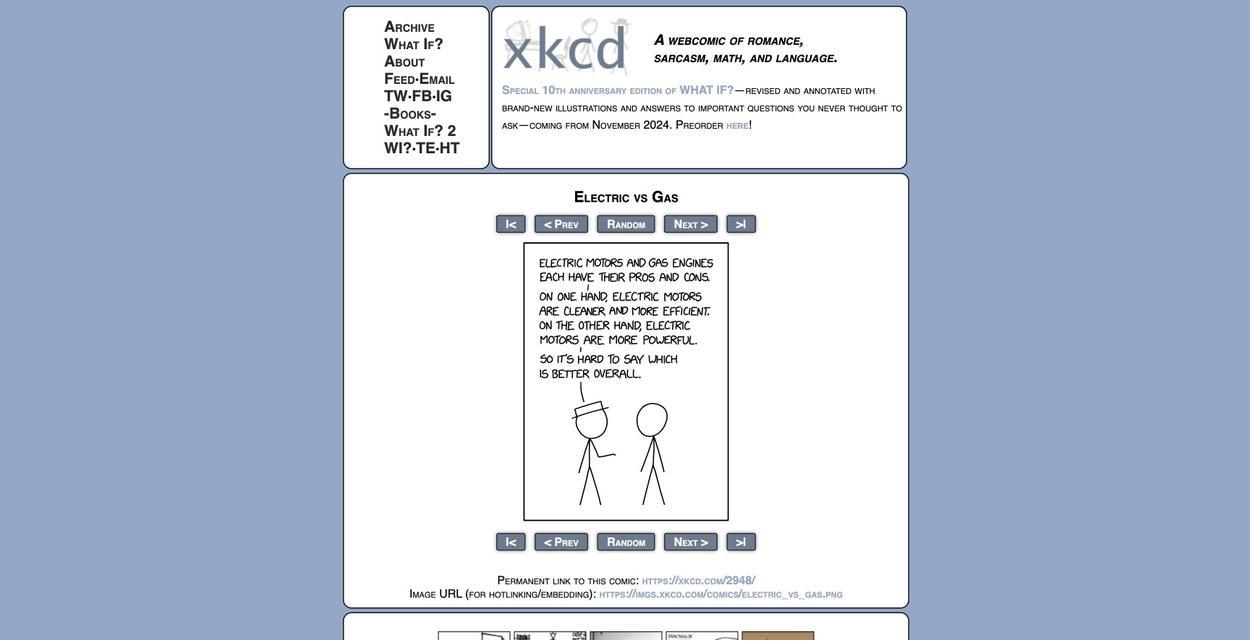 Task type: locate. For each thing, give the bounding box(es) containing it.
selected comics image
[[438, 632, 814, 640]]



Task type: describe. For each thing, give the bounding box(es) containing it.
electric vs gas image
[[524, 242, 729, 521]]

xkcd.com logo image
[[502, 17, 636, 77]]



Task type: vqa. For each thing, say whether or not it's contained in the screenshot.
Electric vs Gas image
yes



